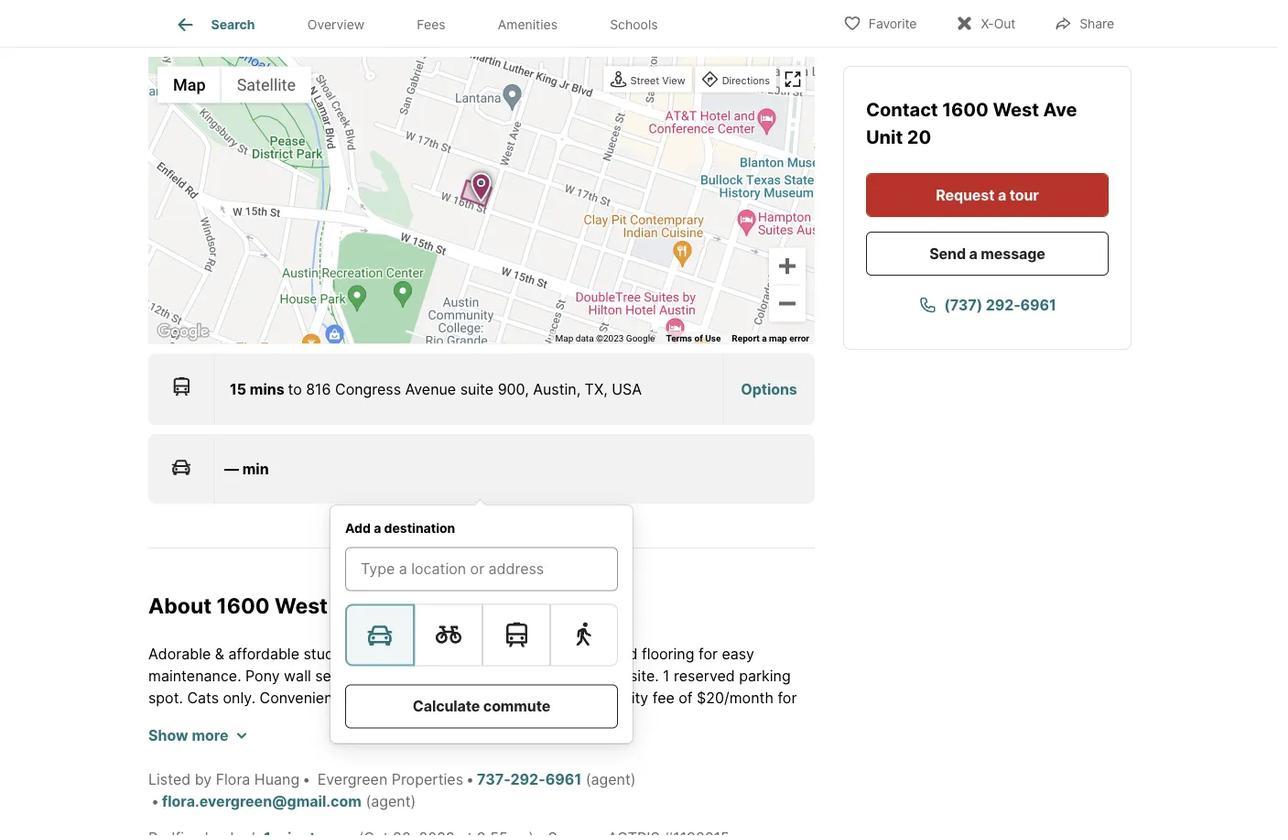 Task type: vqa. For each thing, say whether or not it's contained in the screenshot.
$1,075
no



Task type: locate. For each thing, give the bounding box(es) containing it.
calculate commute button
[[345, 685, 618, 729]]

0 horizontal spatial )
[[411, 792, 416, 810]]

1600
[[943, 98, 989, 121], [217, 593, 270, 618]]

of inside adorable & affordable studio on the ground floor w/ private patio. tiled flooring for easy maintenance. pony wall separates living/bedroom. coined laundry on site. 1 reserved parking spot. cats only. convenient location. total rent $1220 includes the utility fee of $20/month for water/trash
[[679, 688, 693, 706]]

1 vertical spatial 6961
[[546, 770, 582, 788]]

1600 up request
[[943, 98, 989, 121]]

menu bar
[[158, 66, 311, 103]]

map for map data ©2023 google
[[555, 333, 574, 344]]

a for request
[[998, 186, 1007, 204]]

( down evergreen
[[366, 792, 371, 810]]

1600 up affordable
[[217, 593, 270, 618]]

• left the 737-
[[466, 770, 474, 788]]

congress
[[335, 380, 401, 398]]

1 vertical spatial the
[[584, 688, 607, 706]]

) down 'properties' on the left
[[411, 792, 416, 810]]

0 vertical spatial of
[[695, 333, 703, 344]]

error
[[790, 333, 810, 344]]

0 horizontal spatial unit
[[376, 593, 419, 618]]

1 horizontal spatial (
[[586, 770, 591, 788]]

1 horizontal spatial for
[[778, 688, 797, 706]]

request
[[936, 186, 995, 204]]

amenities
[[498, 17, 558, 32]]

0 horizontal spatial map
[[173, 75, 206, 94]]

15 mins to 816 congress avenue suite 900, austin, tx, usa
[[230, 380, 642, 398]]

ave down 'share' button
[[1044, 98, 1077, 121]]

0 vertical spatial unit
[[866, 126, 903, 148]]

• right huang
[[302, 770, 311, 788]]

6961 inside 'listed by flora huang • evergreen properties • 737-292-6961 ( agent ) • flora.evergreen@gmail.com ( agent )'
[[546, 770, 582, 788]]

1 vertical spatial 1600
[[217, 593, 270, 618]]

west up the studio
[[275, 593, 328, 618]]

1 horizontal spatial 20
[[907, 126, 932, 148]]

utility
[[611, 688, 649, 706]]

map button
[[158, 66, 221, 103]]

0 vertical spatial ave
[[1044, 98, 1077, 121]]

0 horizontal spatial 20
[[424, 593, 452, 618]]

list box
[[345, 604, 618, 666]]

20 up ground
[[424, 593, 452, 618]]

laundry
[[553, 666, 605, 684]]

ave
[[1044, 98, 1077, 121], [333, 593, 372, 618]]

cats
[[187, 688, 219, 706]]

1 horizontal spatial on
[[609, 666, 626, 684]]

directions
[[722, 74, 770, 86]]

1 horizontal spatial •
[[302, 770, 311, 788]]

commute
[[483, 697, 551, 715]]

satellite
[[237, 75, 296, 94]]

1 vertical spatial 20
[[424, 593, 452, 618]]

0 horizontal spatial ave
[[333, 593, 372, 618]]

for
[[699, 644, 718, 662], [778, 688, 797, 706]]

20 down the contact
[[907, 126, 932, 148]]

data
[[576, 333, 594, 344]]

0 vertical spatial map
[[173, 75, 206, 94]]

options button
[[723, 356, 815, 422]]

west up "tour" on the top of page
[[993, 98, 1039, 121]]

a
[[998, 186, 1007, 204], [969, 245, 978, 262], [762, 333, 767, 344], [374, 520, 381, 536]]

&
[[215, 644, 224, 662]]

1 vertical spatial of
[[679, 688, 693, 706]]

ave inside 1600 west ave unit 20
[[1044, 98, 1077, 121]]

flora.evergreen@gmail.com link
[[162, 792, 362, 810]]

6961 inside button
[[1021, 296, 1057, 314]]

a left "tour" on the top of page
[[998, 186, 1007, 204]]

1 horizontal spatial map
[[555, 333, 574, 344]]

1 horizontal spatial ave
[[1044, 98, 1077, 121]]

0 vertical spatial 6961
[[1021, 296, 1057, 314]]

total
[[405, 688, 439, 706]]

menu bar containing map
[[158, 66, 311, 103]]

send a message button
[[866, 232, 1109, 276]]

show
[[148, 726, 188, 744]]

favorite button
[[828, 4, 933, 42]]

the left ground
[[372, 644, 395, 662]]

rent
[[443, 688, 471, 706]]

1
[[663, 666, 670, 684]]

mins
[[250, 380, 285, 398]]

unit inside 1600 west ave unit 20
[[866, 126, 903, 148]]

0 vertical spatial for
[[699, 644, 718, 662]]

terms of use link
[[666, 333, 721, 344]]

0 horizontal spatial for
[[699, 644, 718, 662]]

of right fee
[[679, 688, 693, 706]]

map data ©2023 google
[[555, 333, 655, 344]]

737-292-6961 link
[[477, 770, 582, 788]]

1 vertical spatial on
[[609, 666, 626, 684]]

the down laundry
[[584, 688, 607, 706]]

x-out
[[981, 16, 1016, 32]]

unit down the contact
[[866, 126, 903, 148]]

map
[[769, 333, 787, 344]]

search
[[211, 17, 255, 32]]

292- right (737)
[[986, 296, 1021, 314]]

1 vertical spatial )
[[411, 792, 416, 810]]

292- inside button
[[986, 296, 1021, 314]]

0 horizontal spatial 6961
[[546, 770, 582, 788]]

0 horizontal spatial 292-
[[511, 770, 546, 788]]

a left map
[[762, 333, 767, 344]]

adorable
[[148, 644, 211, 662]]

send
[[930, 245, 966, 262]]

floor
[[452, 644, 484, 662]]

favorite
[[869, 16, 917, 32]]

agent down 'properties' on the left
[[371, 792, 411, 810]]

easy
[[722, 644, 755, 662]]

0 horizontal spatial (
[[366, 792, 371, 810]]

of left use
[[695, 333, 703, 344]]

w/
[[488, 644, 505, 662]]

on up separates
[[350, 644, 368, 662]]

) down the utility
[[631, 770, 636, 788]]

for up reserved
[[699, 644, 718, 662]]

1 horizontal spatial 6961
[[1021, 296, 1057, 314]]

0 horizontal spatial agent
[[371, 792, 411, 810]]

unit up ground
[[376, 593, 419, 618]]

schools
[[610, 17, 658, 32]]

( right 737-292-6961 link
[[586, 770, 591, 788]]

on
[[350, 644, 368, 662], [609, 666, 626, 684]]

on down tiled
[[609, 666, 626, 684]]

0 vertical spatial west
[[993, 98, 1039, 121]]

)
[[631, 770, 636, 788], [411, 792, 416, 810]]

20
[[907, 126, 932, 148], [424, 593, 452, 618]]

map inside popup button
[[173, 75, 206, 94]]

tour
[[1010, 186, 1039, 204]]

0 vertical spatial 292-
[[986, 296, 1021, 314]]

map left "data" at the top of the page
[[555, 333, 574, 344]]

1 vertical spatial map
[[555, 333, 574, 344]]

a for report
[[762, 333, 767, 344]]

out
[[994, 16, 1016, 32]]

for down parking
[[778, 688, 797, 706]]

a right send
[[969, 245, 978, 262]]

0 vertical spatial 20
[[907, 126, 932, 148]]

15
[[230, 380, 246, 398]]

overview
[[307, 17, 365, 32]]

• down listed
[[151, 792, 159, 810]]

site.
[[630, 666, 659, 684]]

map down search 'link'
[[173, 75, 206, 94]]

1 vertical spatial (
[[366, 792, 371, 810]]

listed
[[148, 770, 191, 788]]

1 vertical spatial 292-
[[511, 770, 546, 788]]

1 vertical spatial ave
[[333, 593, 372, 618]]

1 horizontal spatial unit
[[866, 126, 903, 148]]

a right add
[[374, 520, 381, 536]]

1 horizontal spatial 1600
[[943, 98, 989, 121]]

0 horizontal spatial the
[[372, 644, 395, 662]]

by
[[195, 770, 212, 788]]

1 horizontal spatial agent
[[591, 770, 631, 788]]

living/bedroom.
[[388, 666, 495, 684]]

satellite button
[[221, 66, 311, 103]]

tab list
[[148, 0, 699, 47]]

6961 right the 737-
[[546, 770, 582, 788]]

amenities tab
[[472, 3, 584, 47]]

6961 down message on the right top
[[1021, 296, 1057, 314]]

report a map error
[[732, 333, 810, 344]]

agent right 737-292-6961 link
[[591, 770, 631, 788]]

fees
[[417, 17, 446, 32]]

292- inside 'listed by flora huang • evergreen properties • 737-292-6961 ( agent ) • flora.evergreen@gmail.com ( agent )'
[[511, 770, 546, 788]]

1 horizontal spatial )
[[631, 770, 636, 788]]

ave up the studio
[[333, 593, 372, 618]]

1 horizontal spatial the
[[584, 688, 607, 706]]

overview tab
[[281, 3, 391, 47]]

coined
[[500, 666, 549, 684]]

maintenance.
[[148, 666, 241, 684]]

2 horizontal spatial •
[[466, 770, 474, 788]]

schools tab
[[584, 3, 684, 47]]

ground
[[399, 644, 448, 662]]

292- down commute
[[511, 770, 546, 788]]

0 vertical spatial on
[[350, 644, 368, 662]]

street
[[630, 74, 660, 86]]

about
[[148, 593, 212, 618]]

1 vertical spatial agent
[[371, 792, 411, 810]]

only.
[[223, 688, 256, 706]]

calculate commute
[[413, 697, 551, 715]]

about 1600 west ave unit 20
[[148, 593, 452, 618]]

0 vertical spatial 1600
[[943, 98, 989, 121]]

water/trash
[[148, 710, 228, 728]]

wall
[[284, 666, 311, 684]]

0 horizontal spatial •
[[151, 792, 159, 810]]

to
[[288, 380, 302, 398]]

1 vertical spatial west
[[275, 593, 328, 618]]

•
[[302, 770, 311, 788], [466, 770, 474, 788], [151, 792, 159, 810]]

1 horizontal spatial west
[[993, 98, 1039, 121]]

map
[[173, 75, 206, 94], [555, 333, 574, 344]]

west
[[993, 98, 1039, 121], [275, 593, 328, 618]]

1 horizontal spatial 292-
[[986, 296, 1021, 314]]

0 horizontal spatial of
[[679, 688, 693, 706]]

report
[[732, 333, 760, 344]]



Task type: describe. For each thing, give the bounding box(es) containing it.
map for map
[[173, 75, 206, 94]]

$1220
[[475, 688, 518, 706]]

flooring
[[642, 644, 695, 662]]

0 vertical spatial )
[[631, 770, 636, 788]]

suite
[[460, 380, 494, 398]]

737-
[[477, 770, 511, 788]]

add
[[345, 520, 371, 536]]

request a tour
[[936, 186, 1039, 204]]

patio.
[[561, 644, 600, 662]]

google
[[626, 333, 655, 344]]

austin,
[[533, 380, 581, 398]]

900,
[[498, 380, 529, 398]]

20 inside 1600 west ave unit 20
[[907, 126, 932, 148]]

usa
[[612, 380, 642, 398]]

spot.
[[148, 688, 183, 706]]

show more
[[148, 726, 228, 744]]

min
[[242, 460, 269, 478]]

0 vertical spatial (
[[586, 770, 591, 788]]

studio
[[304, 644, 346, 662]]

send a message
[[930, 245, 1046, 262]]

1600 inside 1600 west ave unit 20
[[943, 98, 989, 121]]

west inside 1600 west ave unit 20
[[993, 98, 1039, 121]]

fees tab
[[391, 3, 472, 47]]

google image
[[153, 320, 213, 344]]

0 horizontal spatial on
[[350, 644, 368, 662]]

options
[[741, 380, 797, 398]]

directions button
[[698, 68, 775, 93]]

1600 west ave unit 20
[[866, 98, 1077, 148]]

calculate
[[413, 697, 480, 715]]

tx,
[[585, 380, 608, 398]]

1 vertical spatial for
[[778, 688, 797, 706]]

parking
[[739, 666, 791, 684]]

(737) 292-6961 button
[[866, 283, 1109, 327]]

share
[[1080, 16, 1115, 32]]

share button
[[1039, 4, 1130, 42]]

1 vertical spatial unit
[[376, 593, 419, 618]]

avenue
[[405, 380, 456, 398]]

properties
[[392, 770, 463, 788]]

destination
[[384, 520, 455, 536]]

more
[[192, 726, 228, 744]]

use
[[705, 333, 721, 344]]

includes
[[522, 688, 580, 706]]

huang
[[254, 770, 300, 788]]

0 vertical spatial the
[[372, 644, 395, 662]]

tab list containing search
[[148, 0, 699, 47]]

terms of use
[[666, 333, 721, 344]]

816
[[306, 380, 331, 398]]

a for add
[[374, 520, 381, 536]]

adorable & affordable studio on the ground floor w/ private patio. tiled flooring for easy maintenance. pony wall separates living/bedroom. coined laundry on site. 1 reserved parking spot. cats only. convenient location. total rent $1220 includes the utility fee of $20/month for water/trash
[[148, 644, 797, 728]]

map region
[[88, 0, 1026, 546]]

separates
[[315, 666, 384, 684]]

view
[[662, 74, 686, 86]]

0 horizontal spatial west
[[275, 593, 328, 618]]

©2023
[[596, 333, 624, 344]]

street view
[[630, 74, 686, 86]]

(737) 292-6961 link
[[866, 283, 1109, 327]]

report a map error link
[[732, 333, 810, 344]]

$20/month
[[697, 688, 774, 706]]

terms
[[666, 333, 692, 344]]

private
[[509, 644, 557, 662]]

affordable
[[229, 644, 299, 662]]

add a destination
[[345, 520, 455, 536]]

convenient
[[260, 688, 338, 706]]

— min
[[224, 460, 269, 478]]

show more button
[[148, 724, 247, 746]]

pony
[[245, 666, 280, 684]]

tiled
[[604, 644, 638, 662]]

flora.evergreen@gmail.com
[[162, 792, 362, 810]]

(737)
[[944, 296, 983, 314]]

0 horizontal spatial 1600
[[217, 593, 270, 618]]

contact
[[866, 98, 943, 121]]

flora
[[216, 770, 250, 788]]

message
[[981, 245, 1046, 262]]

1 horizontal spatial of
[[695, 333, 703, 344]]

reserved
[[674, 666, 735, 684]]

x-out button
[[940, 4, 1031, 42]]

a for send
[[969, 245, 978, 262]]

Type a location or address text field
[[361, 558, 603, 580]]

listed by flora huang • evergreen properties • 737-292-6961 ( agent ) • flora.evergreen@gmail.com ( agent )
[[148, 770, 636, 810]]

0 vertical spatial agent
[[591, 770, 631, 788]]

request a tour button
[[866, 173, 1109, 217]]

fee
[[653, 688, 675, 706]]



